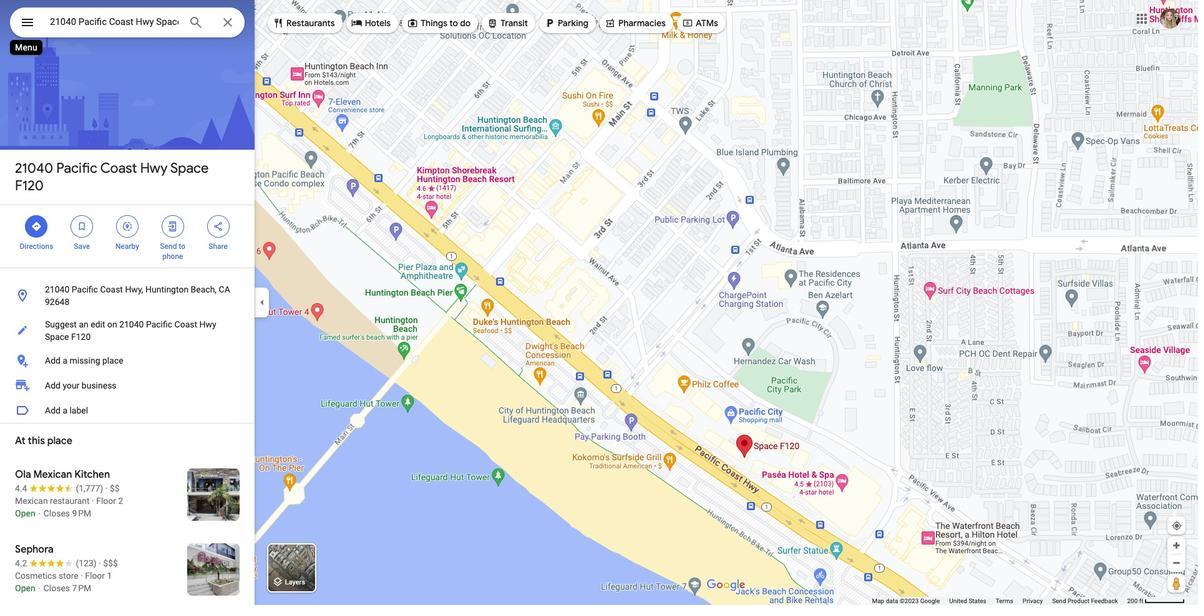 Task type: describe. For each thing, give the bounding box(es) containing it.
price: expensive image
[[103, 559, 118, 569]]

21040 pacific coast hwy space f120
[[15, 160, 209, 195]]

things
[[421, 17, 448, 29]]

suggest an edit on 21040 pacific coast hwy space f120 button
[[0, 313, 255, 348]]

mexican restaurant · floor 2 open ⋅ closes 9 pm
[[15, 496, 123, 519]]

0 horizontal spatial place
[[47, 435, 72, 448]]

label
[[70, 406, 88, 416]]


[[76, 220, 88, 233]]

send to phone
[[160, 242, 185, 261]]


[[682, 16, 693, 30]]

©2023
[[900, 598, 919, 605]]

privacy button
[[1023, 597, 1043, 605]]

united states button
[[950, 597, 987, 605]]

21040 for 21040 pacific coast hwy space f120
[[15, 160, 53, 177]]

layers
[[285, 579, 305, 587]]

 things to do
[[407, 16, 471, 30]]

1
[[107, 571, 112, 581]]

· left $$
[[105, 484, 108, 494]]

coast for hwy,
[[100, 285, 123, 295]]

4.4 stars 1,777 reviews image
[[15, 483, 103, 495]]

restaurant
[[50, 496, 90, 506]]

google account: michelle dermenjian  
(michelle.dermenjian@adept.ai) image
[[1160, 9, 1180, 28]]

zoom in image
[[1172, 541, 1182, 551]]

collapse side panel image
[[255, 296, 269, 310]]

product
[[1068, 598, 1090, 605]]

⋅ for ola mexican kitchen
[[38, 509, 41, 519]]

21040 for 21040 pacific coast hwy, huntington beach, ca 92648
[[45, 285, 69, 295]]

google maps element
[[0, 0, 1198, 605]]

cosmetics store · floor 1 open ⋅ closes 7 pm
[[15, 571, 112, 594]]


[[273, 16, 284, 30]]

at this place
[[15, 435, 72, 448]]

add your business link
[[0, 373, 255, 398]]

transit
[[501, 17, 528, 29]]

share
[[209, 242, 228, 251]]

· inside 'mexican restaurant · floor 2 open ⋅ closes 9 pm'
[[92, 496, 94, 506]]

send for send to phone
[[160, 242, 177, 251]]

· $$
[[105, 484, 120, 494]]

cosmetics
[[15, 571, 57, 581]]

hwy inside 21040 pacific coast hwy space f120
[[140, 160, 168, 177]]

9 pm
[[72, 509, 91, 519]]

· left $$$
[[99, 559, 101, 569]]

map data ©2023 google
[[872, 598, 940, 605]]

kitchen
[[74, 469, 110, 481]]

beach,
[[191, 285, 217, 295]]

 search field
[[10, 7, 245, 40]]

closes for sephora
[[44, 584, 70, 594]]

ca
[[219, 285, 230, 295]]

space inside suggest an edit on 21040 pacific coast hwy space f120
[[45, 332, 69, 342]]

4.4
[[15, 484, 27, 494]]

add a label button
[[0, 398, 255, 423]]


[[213, 220, 224, 233]]

4.2 stars 123 reviews image
[[15, 557, 97, 570]]

directions
[[20, 242, 53, 251]]

hwy,
[[125, 285, 143, 295]]

add a missing place button
[[0, 348, 255, 373]]

send product feedback
[[1053, 598, 1118, 605]]

edit
[[91, 320, 105, 330]]

google
[[921, 598, 940, 605]]

 atms
[[682, 16, 718, 30]]

data
[[886, 598, 899, 605]]


[[351, 16, 362, 30]]

a for label
[[63, 406, 67, 416]]

· $$$
[[99, 559, 118, 569]]

add for add a missing place
[[45, 356, 61, 366]]

coast for hwy
[[100, 160, 137, 177]]


[[605, 16, 616, 30]]

 pharmacies
[[605, 16, 666, 30]]

21040 pacific coast hwy, huntington beach, ca 92648 button
[[0, 278, 255, 313]]

restaurants
[[287, 17, 335, 29]]

add for add your business
[[45, 381, 61, 391]]

 hotels
[[351, 16, 391, 30]]

store
[[59, 571, 78, 581]]

0 vertical spatial mexican
[[33, 469, 72, 481]]


[[31, 220, 42, 233]]

2
[[118, 496, 123, 506]]


[[122, 220, 133, 233]]

send product feedback button
[[1053, 597, 1118, 605]]

· inside cosmetics store · floor 1 open ⋅ closes 7 pm
[[81, 571, 83, 581]]

coast inside suggest an edit on 21040 pacific coast hwy space f120
[[174, 320, 197, 330]]

21040 Pacific Coast Hwy Space F120, Huntington Beach, CA 92648 field
[[10, 7, 245, 37]]

missing
[[70, 356, 100, 366]]

terms button
[[996, 597, 1014, 605]]

footer inside google maps element
[[872, 597, 1128, 605]]

ft
[[1140, 598, 1144, 605]]

united states
[[950, 598, 987, 605]]

map
[[872, 598, 885, 605]]

an
[[79, 320, 88, 330]]

ola mexican kitchen
[[15, 469, 110, 481]]



Task type: vqa. For each thing, say whether or not it's contained in the screenshot.
the CA
yes



Task type: locate. For each thing, give the bounding box(es) containing it.
2 closes from the top
[[44, 584, 70, 594]]

⋅ down cosmetics
[[38, 584, 41, 594]]

none field inside '21040 pacific coast hwy space f120, huntington beach, ca 92648' field
[[50, 14, 179, 29]]

sephora
[[15, 544, 54, 556]]

· up 7 pm
[[81, 571, 83, 581]]

atms
[[696, 17, 718, 29]]

2 vertical spatial add
[[45, 406, 61, 416]]

1 vertical spatial open
[[15, 584, 35, 594]]

add left missing
[[45, 356, 61, 366]]

pacific down huntington
[[146, 320, 172, 330]]

0 vertical spatial space
[[170, 160, 209, 177]]

200 ft
[[1128, 598, 1144, 605]]

⋅ down 4.4 stars 1,777 reviews image
[[38, 509, 41, 519]]

0 vertical spatial pacific
[[56, 160, 97, 177]]


[[487, 16, 498, 30]]

2 a from the top
[[63, 406, 67, 416]]

floor for sephora
[[85, 571, 105, 581]]

 parking
[[544, 16, 589, 30]]

feedback
[[1091, 598, 1118, 605]]

1 horizontal spatial to
[[450, 17, 458, 29]]

1 vertical spatial place
[[47, 435, 72, 448]]

on
[[107, 320, 117, 330]]

 restaurants
[[273, 16, 335, 30]]

1 vertical spatial f120
[[71, 332, 91, 342]]

add a label
[[45, 406, 88, 416]]

·
[[105, 484, 108, 494], [92, 496, 94, 506], [99, 559, 101, 569], [81, 571, 83, 581]]


[[407, 16, 418, 30]]

pacific inside 21040 pacific coast hwy, huntington beach, ca 92648
[[72, 285, 98, 295]]

open down cosmetics
[[15, 584, 35, 594]]

floor inside 'mexican restaurant · floor 2 open ⋅ closes 9 pm'
[[96, 496, 116, 506]]

⋅ for sephora
[[38, 584, 41, 594]]

coast left hwy,
[[100, 285, 123, 295]]

$$
[[110, 484, 120, 494]]

open inside 'mexican restaurant · floor 2 open ⋅ closes 9 pm'
[[15, 509, 35, 519]]

21040 pacific coast hwy, huntington beach, ca 92648
[[45, 285, 230, 307]]

0 vertical spatial closes
[[44, 509, 70, 519]]

⋅
[[38, 509, 41, 519], [38, 584, 41, 594]]

f120 down 'an'
[[71, 332, 91, 342]]

closes for ola mexican kitchen
[[44, 509, 70, 519]]

21040 inside 21040 pacific coast hwy, huntington beach, ca 92648
[[45, 285, 69, 295]]

0 vertical spatial floor
[[96, 496, 116, 506]]

2 add from the top
[[45, 381, 61, 391]]

(1,777)
[[76, 484, 103, 494]]

200
[[1128, 598, 1138, 605]]

states
[[969, 598, 987, 605]]

a left missing
[[63, 356, 67, 366]]

to
[[450, 17, 458, 29], [179, 242, 185, 251]]

closes
[[44, 509, 70, 519], [44, 584, 70, 594]]

do
[[460, 17, 471, 29]]


[[20, 14, 35, 31]]

0 horizontal spatial hwy
[[140, 160, 168, 177]]

zoom out image
[[1172, 559, 1182, 568]]

mexican inside 'mexican restaurant · floor 2 open ⋅ closes 9 pm'
[[15, 496, 48, 506]]

92648
[[45, 297, 69, 307]]

closes down store on the bottom
[[44, 584, 70, 594]]

privacy
[[1023, 598, 1043, 605]]

add inside "add a missing place" button
[[45, 356, 61, 366]]

0 vertical spatial hwy
[[140, 160, 168, 177]]

send inside send to phone
[[160, 242, 177, 251]]

floor down · $$
[[96, 496, 116, 506]]

place inside "add a missing place" button
[[102, 356, 123, 366]]

1 vertical spatial a
[[63, 406, 67, 416]]

0 vertical spatial place
[[102, 356, 123, 366]]

a
[[63, 356, 67, 366], [63, 406, 67, 416]]

coast inside 21040 pacific coast hwy space f120
[[100, 160, 137, 177]]

add inside add a label button
[[45, 406, 61, 416]]

coast down beach, on the left of the page
[[174, 320, 197, 330]]

0 vertical spatial add
[[45, 356, 61, 366]]

floor left 1 on the bottom left
[[85, 571, 105, 581]]

0 vertical spatial a
[[63, 356, 67, 366]]

mexican up 4.4 stars 1,777 reviews image
[[33, 469, 72, 481]]

pacific up 'an'
[[72, 285, 98, 295]]

1 vertical spatial to
[[179, 242, 185, 251]]

1 horizontal spatial place
[[102, 356, 123, 366]]

pacific for 21040 pacific coast hwy, huntington beach, ca 92648
[[72, 285, 98, 295]]

1 vertical spatial send
[[1053, 598, 1066, 605]]

floor for ola mexican kitchen
[[96, 496, 116, 506]]

to up 'phone'
[[179, 242, 185, 251]]

suggest
[[45, 320, 77, 330]]

hwy inside suggest an edit on 21040 pacific coast hwy space f120
[[199, 320, 216, 330]]

21040 up 
[[15, 160, 53, 177]]

0 vertical spatial to
[[450, 17, 458, 29]]

⋅ inside 'mexican restaurant · floor 2 open ⋅ closes 9 pm'
[[38, 509, 41, 519]]

coast inside 21040 pacific coast hwy, huntington beach, ca 92648
[[100, 285, 123, 295]]

to inside  things to do
[[450, 17, 458, 29]]

price: moderate image
[[110, 484, 120, 494]]

1 vertical spatial coast
[[100, 285, 123, 295]]

to inside send to phone
[[179, 242, 185, 251]]

21040 inside suggest an edit on 21040 pacific coast hwy space f120
[[119, 320, 144, 330]]

200 ft button
[[1128, 598, 1185, 605]]

floor
[[96, 496, 116, 506], [85, 571, 105, 581]]

send inside button
[[1053, 598, 1066, 605]]

place
[[102, 356, 123, 366], [47, 435, 72, 448]]

actions for 21040 pacific coast hwy space f120 region
[[0, 205, 255, 268]]

hwy up 
[[140, 160, 168, 177]]

f120 inside suggest an edit on 21040 pacific coast hwy space f120
[[71, 332, 91, 342]]

0 horizontal spatial space
[[45, 332, 69, 342]]

1 horizontal spatial f120
[[71, 332, 91, 342]]

1 vertical spatial add
[[45, 381, 61, 391]]

0 vertical spatial 21040
[[15, 160, 53, 177]]

0 horizontal spatial to
[[179, 242, 185, 251]]

a for missing
[[63, 356, 67, 366]]

at
[[15, 435, 26, 448]]

this
[[28, 435, 45, 448]]

parking
[[558, 17, 589, 29]]

0 horizontal spatial f120
[[15, 177, 44, 195]]

1 vertical spatial hwy
[[199, 320, 216, 330]]

0 horizontal spatial send
[[160, 242, 177, 251]]

1 open from the top
[[15, 509, 35, 519]]

phone
[[162, 252, 183, 261]]

coast
[[100, 160, 137, 177], [100, 285, 123, 295], [174, 320, 197, 330]]

suggest an edit on 21040 pacific coast hwy space f120
[[45, 320, 216, 342]]

pharmacies
[[619, 17, 666, 29]]

united
[[950, 598, 967, 605]]

huntington
[[145, 285, 189, 295]]

add inside add your business link
[[45, 381, 61, 391]]

7 pm
[[72, 584, 91, 594]]

add
[[45, 356, 61, 366], [45, 381, 61, 391], [45, 406, 61, 416]]

add for add a label
[[45, 406, 61, 416]]

· down (1,777)
[[92, 496, 94, 506]]

0 vertical spatial open
[[15, 509, 35, 519]]

terms
[[996, 598, 1014, 605]]

1 horizontal spatial space
[[170, 160, 209, 177]]

2 vertical spatial 21040
[[119, 320, 144, 330]]

add your business
[[45, 381, 116, 391]]

1 vertical spatial 21040
[[45, 285, 69, 295]]

21040 inside 21040 pacific coast hwy space f120
[[15, 160, 53, 177]]

a inside "add a missing place" button
[[63, 356, 67, 366]]

1 vertical spatial space
[[45, 332, 69, 342]]

coast up 
[[100, 160, 137, 177]]

(123)
[[76, 559, 97, 569]]

3 add from the top
[[45, 406, 61, 416]]

21040 pacific coast hwy space f120 main content
[[0, 0, 255, 605]]

1 vertical spatial mexican
[[15, 496, 48, 506]]

send left product
[[1053, 598, 1066, 605]]

1 vertical spatial ⋅
[[38, 584, 41, 594]]

1 horizontal spatial hwy
[[199, 320, 216, 330]]

show street view coverage image
[[1168, 574, 1186, 593]]

f120 inside 21040 pacific coast hwy space f120
[[15, 177, 44, 195]]

1 vertical spatial closes
[[44, 584, 70, 594]]

closes down restaurant
[[44, 509, 70, 519]]

pacific inside suggest an edit on 21040 pacific coast hwy space f120
[[146, 320, 172, 330]]

add left your
[[45, 381, 61, 391]]

add a missing place
[[45, 356, 123, 366]]

None field
[[50, 14, 179, 29]]

nearby
[[116, 242, 139, 251]]

f120 up 
[[15, 177, 44, 195]]

open down the 4.4
[[15, 509, 35, 519]]

send up 'phone'
[[160, 242, 177, 251]]

open inside cosmetics store · floor 1 open ⋅ closes 7 pm
[[15, 584, 35, 594]]

pacific for 21040 pacific coast hwy space f120
[[56, 160, 97, 177]]

0 vertical spatial f120
[[15, 177, 44, 195]]

4.2
[[15, 559, 27, 569]]

ola
[[15, 469, 31, 481]]

1 vertical spatial floor
[[85, 571, 105, 581]]

0 vertical spatial coast
[[100, 160, 137, 177]]

save
[[74, 242, 90, 251]]

space inside 21040 pacific coast hwy space f120
[[170, 160, 209, 177]]

2 open from the top
[[15, 584, 35, 594]]

0 vertical spatial ⋅
[[38, 509, 41, 519]]

hwy
[[140, 160, 168, 177], [199, 320, 216, 330]]

pacific inside 21040 pacific coast hwy space f120
[[56, 160, 97, 177]]

2 vertical spatial coast
[[174, 320, 197, 330]]

a inside add a label button
[[63, 406, 67, 416]]

footer containing map data ©2023 google
[[872, 597, 1128, 605]]

hwy down beach, on the left of the page
[[199, 320, 216, 330]]

closes inside cosmetics store · floor 1 open ⋅ closes 7 pm
[[44, 584, 70, 594]]

2 ⋅ from the top
[[38, 584, 41, 594]]

mexican down the 4.4
[[15, 496, 48, 506]]

show your location image
[[1172, 521, 1183, 532]]

your
[[63, 381, 79, 391]]

business
[[82, 381, 116, 391]]

pacific
[[56, 160, 97, 177], [72, 285, 98, 295], [146, 320, 172, 330]]

closes inside 'mexican restaurant · floor 2 open ⋅ closes 9 pm'
[[44, 509, 70, 519]]

space up 
[[170, 160, 209, 177]]

space down suggest
[[45, 332, 69, 342]]

1 closes from the top
[[44, 509, 70, 519]]

to left do
[[450, 17, 458, 29]]

footer
[[872, 597, 1128, 605]]

 transit
[[487, 16, 528, 30]]

place right this
[[47, 435, 72, 448]]

1 a from the top
[[63, 356, 67, 366]]

0 vertical spatial send
[[160, 242, 177, 251]]

pacific up 
[[56, 160, 97, 177]]

1 add from the top
[[45, 356, 61, 366]]

hotels
[[365, 17, 391, 29]]

floor inside cosmetics store · floor 1 open ⋅ closes 7 pm
[[85, 571, 105, 581]]


[[167, 220, 178, 233]]

space
[[170, 160, 209, 177], [45, 332, 69, 342]]

open for sephora
[[15, 584, 35, 594]]

open for ola mexican kitchen
[[15, 509, 35, 519]]

a left label
[[63, 406, 67, 416]]

 button
[[10, 7, 45, 40]]

send for send product feedback
[[1053, 598, 1066, 605]]

1 vertical spatial pacific
[[72, 285, 98, 295]]

21040
[[15, 160, 53, 177], [45, 285, 69, 295], [119, 320, 144, 330]]


[[544, 16, 556, 30]]

1 horizontal spatial send
[[1053, 598, 1066, 605]]

⋅ inside cosmetics store · floor 1 open ⋅ closes 7 pm
[[38, 584, 41, 594]]

2 vertical spatial pacific
[[146, 320, 172, 330]]

add left label
[[45, 406, 61, 416]]

place right missing
[[102, 356, 123, 366]]

21040 up the 92648
[[45, 285, 69, 295]]

1 ⋅ from the top
[[38, 509, 41, 519]]

21040 right on
[[119, 320, 144, 330]]



